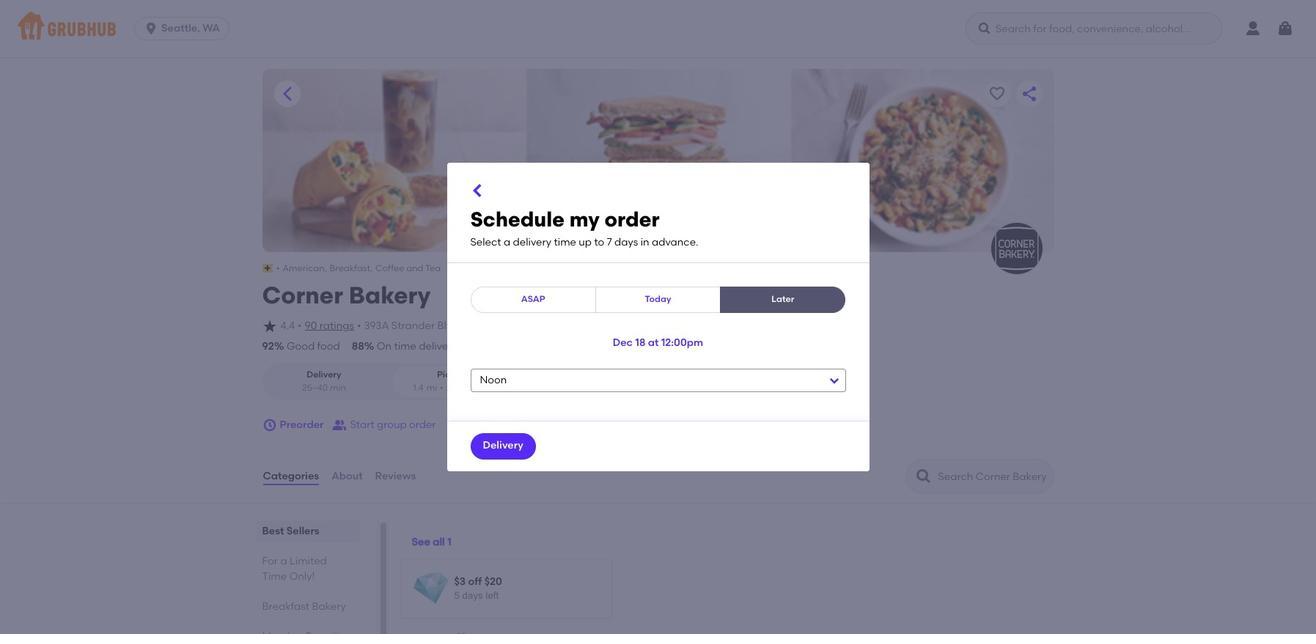 Task type: locate. For each thing, give the bounding box(es) containing it.
pickup
[[437, 370, 467, 380]]

only!
[[289, 571, 315, 583]]

coffee
[[376, 263, 405, 274]]

2 min from the left
[[475, 383, 491, 393]]

share icon image
[[1021, 85, 1038, 103]]

0 horizontal spatial delivery
[[419, 340, 458, 353]]

time left up
[[554, 236, 577, 249]]

1 vertical spatial delivery
[[483, 440, 524, 452]]

25–40
[[302, 383, 328, 393]]

0 horizontal spatial delivery
[[307, 370, 342, 380]]

1 horizontal spatial time
[[554, 236, 577, 249]]

start
[[350, 419, 375, 431]]

delivery for delivery
[[483, 440, 524, 452]]

strander
[[392, 320, 435, 332]]

• american, breakfast, coffee and tea • $$
[[276, 263, 462, 274]]

search icon image
[[915, 468, 933, 486]]

$3 off $20 5 days left
[[454, 576, 502, 602]]

bakery down the only!
[[312, 601, 346, 613]]

bakery for corner bakery
[[349, 281, 431, 310]]

order up in
[[605, 207, 660, 232]]

1.4
[[413, 383, 424, 393]]

a right select
[[504, 236, 511, 249]]

categories
[[263, 470, 319, 483]]

1 vertical spatial bakery
[[312, 601, 346, 613]]

0 horizontal spatial order
[[409, 419, 436, 431]]

left
[[486, 591, 499, 602]]

blvd
[[438, 320, 459, 332]]

option group
[[262, 363, 514, 401]]

0 horizontal spatial min
[[330, 383, 346, 393]]

0 vertical spatial time
[[554, 236, 577, 249]]

order for my
[[605, 207, 660, 232]]

1 horizontal spatial delivery
[[483, 440, 524, 452]]

bakery
[[349, 281, 431, 310], [312, 601, 346, 613]]

breakfast,
[[330, 263, 373, 274]]

• left 90
[[298, 320, 302, 332]]

1 vertical spatial a
[[281, 555, 287, 568]]

breakfast
[[262, 601, 310, 613]]

order inside the schedule my order select a delivery time up to 7 days in advance.
[[605, 207, 660, 232]]

1 vertical spatial days
[[463, 591, 483, 602]]

days
[[615, 236, 638, 249], [463, 591, 483, 602]]

today button
[[596, 286, 721, 313]]

delivery button
[[471, 433, 536, 460]]

order
[[605, 207, 660, 232], [409, 419, 436, 431]]

1 horizontal spatial bakery
[[349, 281, 431, 310]]

save this restaurant image
[[989, 85, 1006, 103]]

1
[[448, 536, 452, 549]]

seattle, wa button
[[134, 17, 235, 40]]

days inside the schedule my order select a delivery time up to 7 days in advance.
[[615, 236, 638, 249]]

days inside $3 off $20 5 days left
[[463, 591, 483, 602]]

1 horizontal spatial order
[[605, 207, 660, 232]]

• right subscription pass icon
[[276, 263, 280, 274]]

dec 18 at 12:00pm button
[[613, 330, 704, 357]]

group
[[377, 419, 407, 431]]

1 horizontal spatial delivery
[[513, 236, 552, 249]]

1 min from the left
[[330, 383, 346, 393]]

delivery down "blvd"
[[419, 340, 458, 353]]

a right for
[[281, 555, 287, 568]]

delivery down schedule
[[513, 236, 552, 249]]

bakery for breakfast bakery
[[312, 601, 346, 613]]

mi
[[427, 383, 437, 393]]

•
[[276, 263, 280, 274], [447, 263, 450, 274], [298, 320, 302, 332], [357, 320, 361, 332], [440, 383, 444, 393]]

order inside button
[[409, 419, 436, 431]]

0 horizontal spatial bakery
[[312, 601, 346, 613]]

1 horizontal spatial min
[[475, 383, 491, 393]]

0 vertical spatial delivery
[[307, 370, 342, 380]]

1 vertical spatial order
[[409, 419, 436, 431]]

save this restaurant button
[[984, 81, 1011, 107]]

• left $$
[[447, 263, 450, 274]]

1 horizontal spatial a
[[504, 236, 511, 249]]

1 vertical spatial delivery
[[419, 340, 458, 353]]

time inside the schedule my order select a delivery time up to 7 days in advance.
[[554, 236, 577, 249]]

0 vertical spatial days
[[615, 236, 638, 249]]

delivery
[[513, 236, 552, 249], [419, 340, 458, 353]]

0 vertical spatial order
[[605, 207, 660, 232]]

min right 25–40
[[330, 383, 346, 393]]

later button
[[720, 286, 846, 313]]

seattle, wa
[[161, 22, 220, 34]]

schedule my order select a delivery time up to 7 days in advance.
[[471, 207, 699, 249]]

92
[[262, 340, 274, 353]]

0 horizontal spatial time
[[394, 340, 417, 353]]

select
[[471, 236, 501, 249]]

0 vertical spatial delivery
[[513, 236, 552, 249]]

a inside for a limited time only!
[[281, 555, 287, 568]]

min
[[330, 383, 346, 393], [475, 383, 491, 393]]

breakfast bakery
[[262, 601, 346, 613]]

20–30
[[447, 383, 472, 393]]

later
[[772, 294, 795, 304]]

0 vertical spatial a
[[504, 236, 511, 249]]

7
[[607, 236, 612, 249]]

tea
[[426, 263, 441, 274]]

1 vertical spatial time
[[394, 340, 417, 353]]

delivery inside button
[[483, 440, 524, 452]]

0 horizontal spatial a
[[281, 555, 287, 568]]

0 horizontal spatial days
[[463, 591, 483, 602]]

393a
[[364, 320, 389, 332]]

limited
[[290, 555, 327, 568]]

in
[[641, 236, 650, 249]]

delivery
[[307, 370, 342, 380], [483, 440, 524, 452]]

• inside pickup 1.4 mi • 20–30 min
[[440, 383, 444, 393]]

today
[[645, 294, 672, 304]]

and
[[407, 263, 424, 274]]

4.4
[[281, 320, 295, 332]]

good
[[287, 340, 315, 353]]

time
[[554, 236, 577, 249], [394, 340, 417, 353]]

see
[[412, 536, 430, 549]]

sellers
[[287, 525, 320, 538]]

• left 393a
[[357, 320, 361, 332]]

on time delivery
[[377, 340, 458, 353]]

min right 20–30
[[475, 383, 491, 393]]

order right group
[[409, 419, 436, 431]]

reviews
[[375, 470, 416, 483]]

time down • 393a strander blvd
[[394, 340, 417, 353]]

a
[[504, 236, 511, 249], [281, 555, 287, 568]]

wa
[[203, 22, 220, 34]]

time
[[262, 571, 287, 583]]

svg image
[[1277, 20, 1295, 37], [978, 21, 993, 36], [469, 182, 487, 200], [262, 319, 277, 334], [262, 418, 277, 433]]

0 vertical spatial bakery
[[349, 281, 431, 310]]

a inside the schedule my order select a delivery time up to 7 days in advance.
[[504, 236, 511, 249]]

preorder
[[280, 419, 324, 431]]

• right mi
[[440, 383, 444, 393]]

days down off
[[463, 591, 483, 602]]

• 393a strander blvd
[[357, 320, 459, 332]]

days right 7
[[615, 236, 638, 249]]

delivery inside delivery 25–40 min
[[307, 370, 342, 380]]

bakery down coffee
[[349, 281, 431, 310]]

min inside delivery 25–40 min
[[330, 383, 346, 393]]

1 horizontal spatial days
[[615, 236, 638, 249]]



Task type: describe. For each thing, give the bounding box(es) containing it.
main navigation navigation
[[0, 0, 1317, 57]]

american,
[[283, 263, 327, 274]]

for a limited time only!
[[262, 555, 327, 583]]

my
[[570, 207, 600, 232]]

good food
[[287, 340, 340, 353]]

start group order
[[350, 419, 436, 431]]

$$
[[453, 263, 462, 274]]

ratings
[[320, 320, 354, 332]]

delivery 25–40 min
[[302, 370, 346, 393]]

on
[[377, 340, 392, 353]]

min inside pickup 1.4 mi • 20–30 min
[[475, 383, 491, 393]]

$3
[[454, 576, 466, 588]]

delivery inside the schedule my order select a delivery time up to 7 days in advance.
[[513, 236, 552, 249]]

asap
[[521, 294, 546, 304]]

to
[[594, 236, 605, 249]]

see all 1
[[412, 536, 452, 549]]

categories button
[[262, 450, 320, 503]]

dec
[[613, 337, 633, 349]]

advance.
[[652, 236, 699, 249]]

corner
[[262, 281, 343, 310]]

svg image
[[144, 21, 159, 36]]

best
[[262, 525, 284, 538]]

5
[[454, 591, 460, 602]]

asap button
[[471, 286, 596, 313]]

corner bakery
[[262, 281, 431, 310]]

people icon image
[[333, 418, 347, 433]]

reviews button
[[375, 450, 417, 503]]

for
[[262, 555, 278, 568]]

88
[[352, 340, 364, 353]]

caret left icon image
[[278, 85, 296, 103]]

option group containing delivery 25–40 min
[[262, 363, 514, 401]]

start group order button
[[333, 412, 436, 439]]

see all 1 button
[[412, 530, 452, 556]]

seattle,
[[161, 22, 200, 34]]

best sellers
[[262, 525, 320, 538]]

at
[[648, 337, 659, 349]]

svg image inside preorder button
[[262, 418, 277, 433]]

about button
[[331, 450, 364, 503]]

pickup 1.4 mi • 20–30 min
[[413, 370, 491, 393]]

delivery for delivery 25–40 min
[[307, 370, 342, 380]]

dec 18 at 12:00pm
[[613, 337, 704, 349]]

off
[[468, 576, 482, 588]]

12:00pm
[[662, 337, 704, 349]]

preorder button
[[262, 412, 324, 439]]

about
[[332, 470, 363, 483]]

up
[[579, 236, 592, 249]]

order for group
[[409, 419, 436, 431]]

all
[[433, 536, 445, 549]]

schedule
[[471, 207, 565, 232]]

Search Corner Bakery search field
[[937, 470, 1049, 484]]

90
[[305, 320, 317, 332]]

food
[[317, 340, 340, 353]]

$20
[[485, 576, 502, 588]]

18
[[636, 337, 646, 349]]

rewards image
[[413, 571, 449, 607]]

subscription pass image
[[262, 264, 273, 273]]

4.4 • 90 ratings
[[281, 320, 354, 332]]



Task type: vqa. For each thing, say whether or not it's contained in the screenshot.
Earn $8
no



